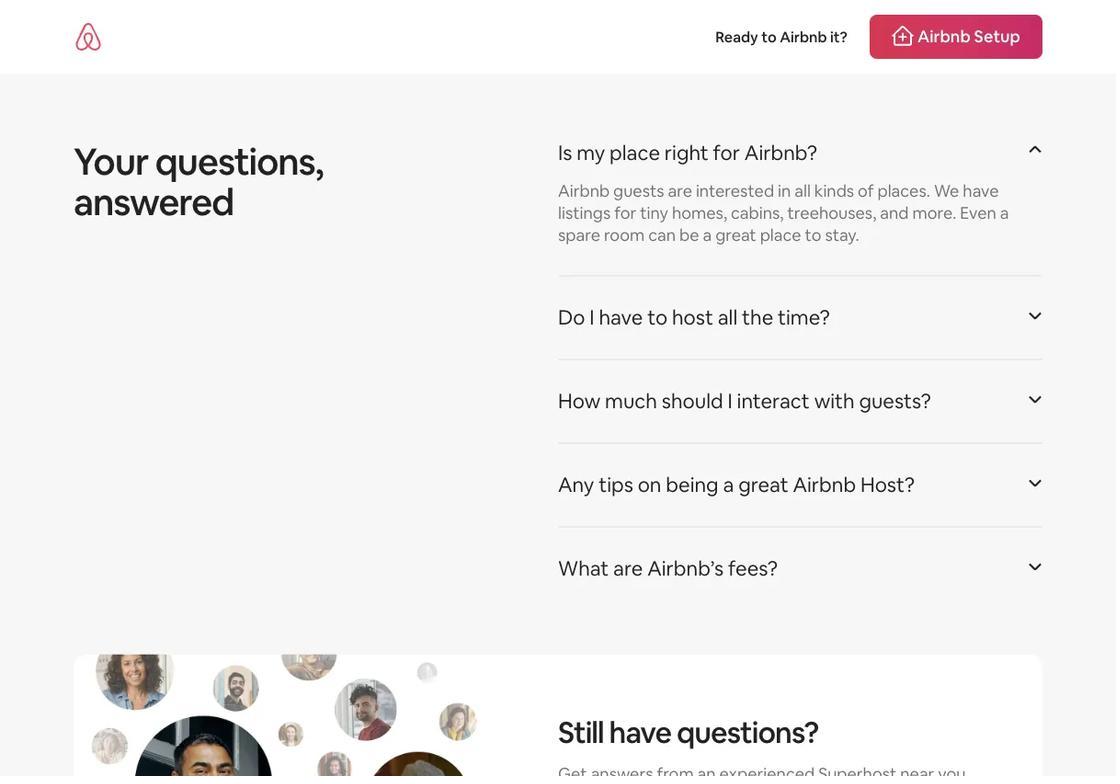 Task type: vqa. For each thing, say whether or not it's contained in the screenshot.
'be'
yes



Task type: locate. For each thing, give the bounding box(es) containing it.
and
[[880, 202, 909, 223]]

0 horizontal spatial to
[[648, 304, 668, 330]]

ready
[[716, 27, 758, 46]]

0 vertical spatial a
[[1000, 202, 1009, 223]]

0 vertical spatial all
[[795, 180, 811, 201]]

place up guests
[[610, 140, 660, 166]]

1 vertical spatial all
[[718, 304, 738, 330]]

great right being
[[738, 472, 789, 498]]

all inside airbnb guests are interested in all kinds of places. we have listings for tiny homes, cabins, treehouses, and more. even a spare room can be a great place to stay.
[[795, 180, 811, 201]]

1 horizontal spatial a
[[723, 472, 734, 498]]

1 horizontal spatial for
[[713, 140, 740, 166]]

1 vertical spatial have
[[599, 304, 643, 330]]

how much should i interact with guests?
[[558, 388, 931, 414]]

are
[[668, 180, 692, 201], [613, 555, 643, 582]]

0 horizontal spatial are
[[613, 555, 643, 582]]

is my place right for airbnb?
[[558, 140, 817, 166]]

for inside airbnb guests are interested in all kinds of places. we have listings for tiny homes, cabins, treehouses, and more. even a spare room can be a great place to stay.
[[614, 202, 637, 223]]

2 horizontal spatial to
[[805, 224, 822, 245]]

is
[[558, 140, 572, 166]]

0 horizontal spatial place
[[610, 140, 660, 166]]

1 vertical spatial for
[[614, 202, 637, 223]]

questions,
[[155, 137, 323, 185]]

kinds
[[815, 180, 854, 201]]

for up room
[[614, 202, 637, 223]]

0 vertical spatial for
[[713, 140, 740, 166]]

airbnb homepage image
[[74, 22, 103, 51]]

the
[[742, 304, 774, 330]]

what are airbnb's fees? button
[[558, 542, 1043, 595]]

airbnb
[[918, 26, 971, 47], [780, 27, 827, 46], [558, 180, 610, 201], [793, 472, 856, 498]]

have right still
[[609, 713, 671, 751]]

any
[[558, 472, 594, 498]]

cabins,
[[731, 202, 784, 223]]

all inside dropdown button
[[718, 304, 738, 330]]

1 horizontal spatial to
[[762, 27, 777, 46]]

1 vertical spatial i
[[728, 388, 733, 414]]

airbnb left "host?"
[[793, 472, 856, 498]]

to down treehouses, at the top right
[[805, 224, 822, 245]]

guests?
[[859, 388, 931, 414]]

for up interested
[[713, 140, 740, 166]]

guests
[[613, 180, 664, 201]]

for
[[713, 140, 740, 166], [614, 202, 637, 223]]

i right do
[[590, 304, 595, 330]]

do i have to host all the time?
[[558, 304, 830, 330]]

are up homes, at the right of page
[[668, 180, 692, 201]]

we
[[934, 180, 959, 201]]

interested
[[696, 180, 774, 201]]

1 vertical spatial to
[[805, 224, 822, 245]]

great down the cabins,
[[716, 224, 756, 245]]

2 vertical spatial a
[[723, 472, 734, 498]]

have
[[963, 180, 999, 201], [599, 304, 643, 330], [609, 713, 671, 751]]

all
[[795, 180, 811, 201], [718, 304, 738, 330]]

answered
[[74, 178, 234, 226]]

0 vertical spatial have
[[963, 180, 999, 201]]

1 vertical spatial place
[[760, 224, 801, 245]]

1 horizontal spatial are
[[668, 180, 692, 201]]

setup
[[974, 26, 1021, 47]]

to inside do i have to host all the time? dropdown button
[[648, 304, 668, 330]]

airbnb up listings
[[558, 180, 610, 201]]

i
[[590, 304, 595, 330], [728, 388, 733, 414]]

are right what
[[613, 555, 643, 582]]

still
[[558, 713, 604, 751]]

to right ready
[[762, 27, 777, 46]]

a
[[1000, 202, 1009, 223], [703, 224, 712, 245], [723, 472, 734, 498]]

place
[[610, 140, 660, 166], [760, 224, 801, 245]]

1 vertical spatial a
[[703, 224, 712, 245]]

2 vertical spatial to
[[648, 304, 668, 330]]

0 vertical spatial great
[[716, 224, 756, 245]]

in
[[778, 180, 791, 201]]

a right the even
[[1000, 202, 1009, 223]]

0 vertical spatial to
[[762, 27, 777, 46]]

to
[[762, 27, 777, 46], [805, 224, 822, 245], [648, 304, 668, 330]]

0 vertical spatial place
[[610, 140, 660, 166]]

0 vertical spatial i
[[590, 304, 595, 330]]

1 horizontal spatial place
[[760, 224, 801, 245]]

with
[[814, 388, 855, 414]]

of
[[858, 180, 874, 201]]

a right "be"
[[703, 224, 712, 245]]

have right do
[[599, 304, 643, 330]]

0 horizontal spatial for
[[614, 202, 637, 223]]

have up the even
[[963, 180, 999, 201]]

1 vertical spatial great
[[738, 472, 789, 498]]

2 horizontal spatial a
[[1000, 202, 1009, 223]]

place inside airbnb guests are interested in all kinds of places. we have listings for tiny homes, cabins, treehouses, and more. even a spare room can be a great place to stay.
[[760, 224, 801, 245]]

a right being
[[723, 472, 734, 498]]

i right should
[[728, 388, 733, 414]]

great
[[716, 224, 756, 245], [738, 472, 789, 498]]

spare
[[558, 224, 600, 245]]

is my place right for airbnb? button
[[558, 126, 1043, 180]]

your questions, answered
[[74, 137, 323, 226]]

all left the
[[718, 304, 738, 330]]

right
[[665, 140, 709, 166]]

1 vertical spatial are
[[613, 555, 643, 582]]

place down the cabins,
[[760, 224, 801, 245]]

do i have to host all the time? button
[[558, 291, 1043, 344]]

should
[[662, 388, 723, 414]]

questions?
[[677, 713, 819, 751]]

be
[[679, 224, 699, 245]]

all right in
[[795, 180, 811, 201]]

time?
[[778, 304, 830, 330]]

airbnb setup link
[[870, 15, 1043, 59]]

airbnb?
[[745, 140, 817, 166]]

1 horizontal spatial all
[[795, 180, 811, 201]]

0 vertical spatial are
[[668, 180, 692, 201]]

host
[[672, 304, 713, 330]]

ready to airbnb it?
[[716, 27, 848, 46]]

to left host
[[648, 304, 668, 330]]

0 horizontal spatial all
[[718, 304, 738, 330]]

my
[[577, 140, 605, 166]]



Task type: describe. For each thing, give the bounding box(es) containing it.
room
[[604, 224, 645, 245]]

for inside dropdown button
[[713, 140, 740, 166]]

1 horizontal spatial i
[[728, 388, 733, 414]]

any tips on being a great airbnb host?
[[558, 472, 915, 498]]

treehouses,
[[788, 202, 877, 223]]

even
[[960, 202, 997, 223]]

fees?
[[728, 555, 778, 582]]

0 horizontal spatial a
[[703, 224, 712, 245]]

on
[[638, 472, 662, 498]]

airbnb inside dropdown button
[[793, 472, 856, 498]]

more.
[[913, 202, 957, 223]]

stay.
[[825, 224, 860, 245]]

airbnb left it?
[[780, 27, 827, 46]]

airbnb setup
[[918, 26, 1021, 47]]

to inside airbnb guests are interested in all kinds of places. we have listings for tiny homes, cabins, treehouses, and more. even a spare room can be a great place to stay.
[[805, 224, 822, 245]]

listings
[[558, 202, 611, 223]]

have inside airbnb guests are interested in all kinds of places. we have listings for tiny homes, cabins, treehouses, and more. even a spare room can be a great place to stay.
[[963, 180, 999, 201]]

places.
[[878, 180, 931, 201]]

are inside airbnb guests are interested in all kinds of places. we have listings for tiny homes, cabins, treehouses, and more. even a spare room can be a great place to stay.
[[668, 180, 692, 201]]

host?
[[861, 472, 915, 498]]

homes,
[[672, 202, 727, 223]]

your
[[74, 137, 148, 185]]

all for kinds
[[795, 180, 811, 201]]

0 horizontal spatial i
[[590, 304, 595, 330]]

place inside dropdown button
[[610, 140, 660, 166]]

great inside airbnb guests are interested in all kinds of places. we have listings for tiny homes, cabins, treehouses, and more. even a spare room can be a great place to stay.
[[716, 224, 756, 245]]

airbnb inside airbnb guests are interested in all kinds of places. we have listings for tiny homes, cabins, treehouses, and more. even a spare room can be a great place to stay.
[[558, 180, 610, 201]]

a inside dropdown button
[[723, 472, 734, 498]]

still have questions?
[[558, 713, 819, 751]]

do
[[558, 304, 585, 330]]

2 vertical spatial have
[[609, 713, 671, 751]]

all for the
[[718, 304, 738, 330]]

being
[[666, 472, 719, 498]]

can
[[648, 224, 676, 245]]

tiny
[[640, 202, 668, 223]]

airbnb's
[[648, 555, 724, 582]]

airbnb left setup at the top
[[918, 26, 971, 47]]

interact
[[737, 388, 810, 414]]

are inside what are airbnb's fees? dropdown button
[[613, 555, 643, 582]]

tips
[[599, 472, 633, 498]]

how
[[558, 388, 601, 414]]

it?
[[830, 27, 848, 46]]

much
[[605, 388, 657, 414]]

how much should i interact with guests? button
[[558, 375, 1043, 428]]

what
[[558, 555, 609, 582]]

what are airbnb's fees?
[[558, 555, 778, 582]]

airbnb guests are interested in all kinds of places. we have listings for tiny homes, cabins, treehouses, and more. even a spare room can be a great place to stay.
[[558, 180, 1009, 245]]

any tips on being a great airbnb host? button
[[558, 458, 1043, 512]]

have inside dropdown button
[[599, 304, 643, 330]]

great inside dropdown button
[[738, 472, 789, 498]]



